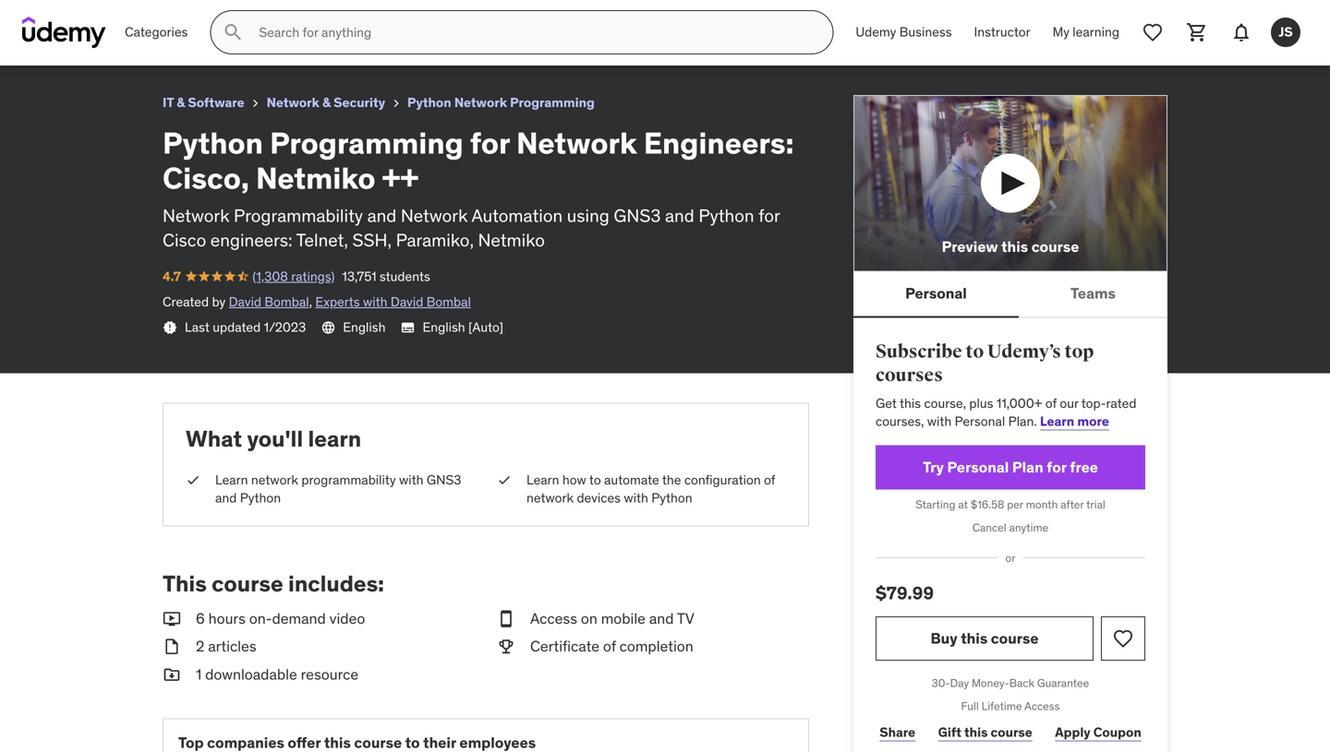 Task type: vqa. For each thing, say whether or not it's contained in the screenshot.
SSH,
yes



Task type: locate. For each thing, give the bounding box(es) containing it.
xsmall image for learn how to automate the configuration of network devices with python
[[497, 471, 512, 490]]

shopping cart with 0 items image
[[1186, 21, 1208, 43]]

2 horizontal spatial of
[[1045, 395, 1057, 412]]

to inside learn how to automate the configuration of network devices with python
[[589, 472, 601, 489]]

english for english
[[343, 319, 386, 336]]

1 horizontal spatial &
[[322, 94, 331, 111]]

with down "course,"
[[927, 413, 952, 430]]

plus
[[969, 395, 993, 412]]

0 horizontal spatial gns3
[[427, 472, 461, 489]]

0 vertical spatial small image
[[497, 609, 515, 630]]

0 vertical spatial to
[[966, 341, 984, 363]]

1 horizontal spatial (1,308
[[252, 268, 288, 285]]

6 hours on-demand video
[[196, 610, 365, 628]]

1 horizontal spatial cisco,
[[334, 8, 377, 27]]

course for gift this course
[[991, 724, 1033, 741]]

1 vertical spatial cisco,
[[163, 160, 249, 197]]

of left our
[[1045, 395, 1057, 412]]

of inside get this course, plus 11,000+ of our top-rated courses, with personal plan.
[[1045, 395, 1057, 412]]

this inside get this course, plus 11,000+ of our top-rated courses, with personal plan.
[[900, 395, 921, 412]]

1 vertical spatial network
[[527, 490, 574, 507]]

and
[[367, 205, 397, 227], [665, 205, 694, 227], [215, 490, 237, 507], [649, 610, 674, 628]]

with inside learn how to automate the configuration of network devices with python
[[624, 490, 648, 507]]

1 horizontal spatial netmiko
[[380, 8, 440, 27]]

english right closed captions image
[[423, 319, 465, 336]]

1 vertical spatial 4.7
[[163, 268, 181, 285]]

0 horizontal spatial &
[[177, 94, 185, 111]]

0 vertical spatial students
[[182, 32, 233, 49]]

1 vertical spatial personal
[[955, 413, 1005, 430]]

it & software
[[163, 94, 244, 111]]

small image left '1' in the left of the page
[[163, 665, 181, 686]]

money-
[[972, 677, 1009, 691]]

programming inside python network programming link
[[510, 94, 595, 111]]

to up devices
[[589, 472, 601, 489]]

by
[[212, 294, 226, 310]]

with inside learn network programmability with gns3 and python
[[399, 472, 424, 489]]

2 vertical spatial personal
[[947, 458, 1009, 477]]

access down the back
[[1025, 700, 1060, 714]]

learn inside learn network programmability with gns3 and python
[[215, 472, 248, 489]]

gift this course link
[[934, 715, 1036, 752]]

and left tv
[[649, 610, 674, 628]]

downloadable
[[205, 666, 297, 685]]

& right it at the left
[[177, 94, 185, 111]]

python inside learn how to automate the configuration of network devices with python
[[651, 490, 692, 507]]

0 vertical spatial ratings)
[[93, 32, 137, 49]]

learn down what
[[215, 472, 248, 489]]

1 horizontal spatial programming
[[270, 125, 463, 161]]

1 vertical spatial small image
[[497, 637, 515, 658]]

1 horizontal spatial network
[[527, 490, 574, 507]]

xsmall image right software
[[248, 96, 263, 111]]

lifetime
[[982, 700, 1022, 714]]

(1,308 ratings)
[[55, 32, 137, 49], [252, 268, 335, 285]]

at
[[958, 498, 968, 512]]

0 vertical spatial personal
[[905, 284, 967, 303]]

cisco, for python programming for network engineers: cisco, netmiko ++
[[334, 8, 377, 27]]

devices
[[577, 490, 621, 507]]

small image
[[497, 609, 515, 630], [163, 637, 181, 658]]

6
[[196, 610, 205, 628]]

to
[[966, 341, 984, 363], [589, 472, 601, 489]]

and down what
[[215, 490, 237, 507]]

0 horizontal spatial bombal
[[265, 294, 309, 310]]

xsmall image
[[389, 96, 404, 111], [163, 321, 177, 335]]

certificate of completion
[[530, 638, 693, 657]]

1 vertical spatial access
[[1025, 700, 1060, 714]]

0 horizontal spatial david
[[229, 294, 261, 310]]

teams
[[1071, 284, 1116, 303]]

1 vertical spatial xsmall image
[[163, 321, 177, 335]]

course up the back
[[991, 630, 1039, 648]]

this for get
[[900, 395, 921, 412]]

0 horizontal spatial access
[[530, 610, 577, 628]]

2 vertical spatial programming
[[270, 125, 463, 161]]

my learning link
[[1042, 10, 1131, 54]]

small image left on
[[497, 609, 515, 630]]

of right configuration
[[764, 472, 775, 489]]

closed captions image
[[400, 320, 415, 335]]

ssh,
[[352, 229, 392, 251]]

of
[[1045, 395, 1057, 412], [764, 472, 775, 489], [603, 638, 616, 657]]

2 articles
[[196, 638, 256, 657]]

1 vertical spatial small image
[[163, 637, 181, 658]]

1 horizontal spatial of
[[764, 472, 775, 489]]

small image left certificate
[[497, 637, 515, 658]]

2 horizontal spatial programming
[[510, 94, 595, 111]]

programming for python programming for network engineers: cisco, netmiko ++
[[68, 8, 165, 27]]

xsmall image left how at the left bottom of the page
[[497, 471, 512, 490]]

or
[[1005, 551, 1016, 566]]

with inside get this course, plus 11,000+ of our top-rated courses, with personal plan.
[[927, 413, 952, 430]]

month
[[1026, 498, 1058, 512]]

1 horizontal spatial ++
[[444, 8, 462, 27]]

13,751 up experts
[[342, 268, 376, 285]]

13,751 students down python programming for network engineers: cisco, netmiko ++
[[144, 32, 233, 49]]

english [auto]
[[423, 319, 503, 336]]

students down python programming for network engineers: cisco, netmiko ++
[[182, 32, 233, 49]]

cisco, up security
[[334, 8, 377, 27]]

1 vertical spatial students
[[380, 268, 430, 285]]

preview this course
[[942, 237, 1079, 256]]

2 horizontal spatial learn
[[1040, 413, 1074, 430]]

1 horizontal spatial ratings)
[[291, 268, 335, 285]]

0 vertical spatial programming
[[68, 8, 165, 27]]

1 horizontal spatial 13,751 students
[[342, 268, 430, 285]]

0 horizontal spatial small image
[[163, 637, 181, 658]]

0 vertical spatial 4.7
[[15, 32, 33, 49]]

python
[[15, 8, 65, 27], [407, 94, 451, 111], [163, 125, 263, 161], [699, 205, 754, 227], [240, 490, 281, 507], [651, 490, 692, 507]]

software
[[188, 94, 244, 111]]

tv
[[677, 610, 694, 628]]

created by david bombal , experts with david bombal
[[163, 294, 471, 310]]

this right gift
[[964, 724, 988, 741]]

with right programmability
[[399, 472, 424, 489]]

$79.99
[[876, 583, 934, 605]]

students up experts with david bombal link
[[380, 268, 430, 285]]

full
[[961, 700, 979, 714]]

course up teams
[[1032, 237, 1079, 256]]

++ for python programming for network engineers: cisco, netmiko ++
[[444, 8, 462, 27]]

0 horizontal spatial engineers:
[[255, 8, 331, 27]]

small image
[[163, 609, 181, 630], [497, 637, 515, 658], [163, 665, 181, 686]]

this right "buy"
[[961, 630, 988, 648]]

& left security
[[322, 94, 331, 111]]

0 horizontal spatial ratings)
[[93, 32, 137, 49]]

course for preview this course
[[1032, 237, 1079, 256]]

$16.58
[[971, 498, 1004, 512]]

1 horizontal spatial david
[[391, 294, 423, 310]]

& for network
[[322, 94, 331, 111]]

david up last updated 1/2023
[[229, 294, 261, 310]]

courses,
[[876, 413, 924, 430]]

plan
[[1012, 458, 1044, 477]]

xsmall image down what
[[186, 471, 200, 490]]

learn more link
[[1040, 413, 1109, 430]]

13,751 up it at the left
[[144, 32, 179, 49]]

0 horizontal spatial learn
[[215, 472, 248, 489]]

xsmall image right security
[[389, 96, 404, 111]]

1 horizontal spatial small image
[[497, 609, 515, 630]]

cisco, up cisco
[[163, 160, 249, 197]]

2 horizontal spatial netmiko
[[478, 229, 545, 251]]

0 horizontal spatial ++
[[382, 160, 419, 197]]

network left security
[[267, 94, 319, 111]]

0 vertical spatial 13,751
[[144, 32, 179, 49]]

cisco, inside python programming for network engineers: cisco, netmiko ++ network programmability and network automation using gns3 and python for cisco engineers: telnet, ssh, paramiko, netmiko
[[163, 160, 249, 197]]

personal up $16.58
[[947, 458, 1009, 477]]

course down lifetime
[[991, 724, 1033, 741]]

0 horizontal spatial xsmall image
[[163, 321, 177, 335]]

automation
[[472, 205, 563, 227]]

++ inside python programming for network engineers: cisco, netmiko ++ network programmability and network automation using gns3 and python for cisco engineers: telnet, ssh, paramiko, netmiko
[[382, 160, 419, 197]]

bombal up english [auto]
[[426, 294, 471, 310]]

david up closed captions image
[[391, 294, 423, 310]]

2 & from the left
[[322, 94, 331, 111]]

business
[[899, 24, 952, 40]]

1 horizontal spatial gns3
[[614, 205, 661, 227]]

experts
[[315, 294, 360, 310]]

for
[[169, 8, 188, 27], [470, 125, 510, 161], [758, 205, 780, 227], [1047, 458, 1067, 477]]

to left udemy's
[[966, 341, 984, 363]]

preview this course button
[[854, 95, 1168, 272]]

udemy image
[[22, 17, 106, 48]]

python programming for network engineers: cisco, netmiko ++ network programmability and network automation using gns3 and python for cisco engineers: telnet, ssh, paramiko, netmiko
[[163, 125, 794, 251]]

you'll
[[247, 425, 303, 453]]

0 vertical spatial engineers:
[[255, 8, 331, 27]]

0 horizontal spatial english
[[343, 319, 386, 336]]

access up certificate
[[530, 610, 577, 628]]

david bombal link
[[229, 294, 309, 310]]

1 vertical spatial programming
[[510, 94, 595, 111]]

1 vertical spatial of
[[764, 472, 775, 489]]

personal down plus
[[955, 413, 1005, 430]]

this for buy
[[961, 630, 988, 648]]

2 vertical spatial small image
[[163, 665, 181, 686]]

trial
[[1086, 498, 1106, 512]]

what
[[186, 425, 242, 453]]

cisco, for python programming for network engineers: cisco, netmiko ++ network programmability and network automation using gns3 and python for cisco engineers: telnet, ssh, paramiko, netmiko
[[163, 160, 249, 197]]

13,751 students up experts with david bombal link
[[342, 268, 430, 285]]

0 vertical spatial of
[[1045, 395, 1057, 412]]

this for preview
[[1001, 237, 1028, 256]]

this
[[1001, 237, 1028, 256], [900, 395, 921, 412], [961, 630, 988, 648], [964, 724, 988, 741]]

small image left 2
[[163, 637, 181, 658]]

xsmall image
[[248, 96, 263, 111], [186, 471, 200, 490], [497, 471, 512, 490]]

video
[[329, 610, 365, 628]]

notifications image
[[1230, 21, 1253, 43]]

free
[[1070, 458, 1098, 477]]

gns3 inside learn network programmability with gns3 and python
[[427, 472, 461, 489]]

0 horizontal spatial netmiko
[[256, 160, 376, 197]]

1 horizontal spatial bombal
[[426, 294, 471, 310]]

0 vertical spatial gns3
[[614, 205, 661, 227]]

automate
[[604, 472, 659, 489]]

hours
[[208, 610, 246, 628]]

xsmall image left last
[[163, 321, 177, 335]]

1 english from the left
[[343, 319, 386, 336]]

with
[[363, 294, 387, 310], [927, 413, 952, 430], [399, 472, 424, 489], [624, 490, 648, 507]]

this
[[163, 570, 207, 598]]

last
[[185, 319, 210, 336]]

(1,308 up david bombal link at the top left of the page
[[252, 268, 288, 285]]

programming inside python programming for network engineers: cisco, netmiko ++ network programmability and network automation using gns3 and python for cisco engineers: telnet, ssh, paramiko, netmiko
[[270, 125, 463, 161]]

learn left how at the left bottom of the page
[[527, 472, 559, 489]]

learn down our
[[1040, 413, 1074, 430]]

learn inside learn how to automate the configuration of network devices with python
[[527, 472, 559, 489]]

engineers: inside python programming for network engineers: cisco, netmiko ++ network programmability and network automation using gns3 and python for cisco engineers: telnet, ssh, paramiko, netmiko
[[644, 125, 794, 161]]

cisco,
[[334, 8, 377, 27], [163, 160, 249, 197]]

1 horizontal spatial engineers:
[[644, 125, 794, 161]]

instructor link
[[963, 10, 1042, 54]]

2 horizontal spatial xsmall image
[[497, 471, 512, 490]]

david
[[229, 294, 261, 310], [391, 294, 423, 310]]

and up ssh,
[[367, 205, 397, 227]]

1 horizontal spatial xsmall image
[[248, 96, 263, 111]]

course language image
[[321, 321, 336, 335]]

1 horizontal spatial access
[[1025, 700, 1060, 714]]

0 vertical spatial ++
[[444, 8, 462, 27]]

1 & from the left
[[177, 94, 185, 111]]

security
[[334, 94, 385, 111]]

1 vertical spatial to
[[589, 472, 601, 489]]

0 horizontal spatial 4.7
[[15, 32, 33, 49]]

network inside learn how to automate the configuration of network devices with python
[[527, 490, 574, 507]]

0 horizontal spatial cisco,
[[163, 160, 249, 197]]

paramiko,
[[396, 229, 474, 251]]

1 horizontal spatial (1,308 ratings)
[[252, 268, 335, 285]]

articles
[[208, 638, 256, 657]]

with down automate
[[624, 490, 648, 507]]

this up courses,
[[900, 395, 921, 412]]

1 vertical spatial ++
[[382, 160, 419, 197]]

xsmall image for learn network programmability with gns3 and python
[[186, 471, 200, 490]]

it
[[163, 94, 174, 111]]

engineers:
[[255, 8, 331, 27], [644, 125, 794, 161]]

and right 'using'
[[665, 205, 694, 227]]

1 vertical spatial gns3
[[427, 472, 461, 489]]

0 vertical spatial (1,308
[[55, 32, 90, 49]]

of down "access on mobile and tv"
[[603, 638, 616, 657]]

udemy business link
[[845, 10, 963, 54]]

network down you'll
[[251, 472, 298, 489]]

my
[[1053, 24, 1070, 40]]

0 vertical spatial 13,751 students
[[144, 32, 233, 49]]

1 horizontal spatial students
[[380, 268, 430, 285]]

personal inside get this course, plus 11,000+ of our top-rated courses, with personal plan.
[[955, 413, 1005, 430]]

1 horizontal spatial 13,751
[[342, 268, 376, 285]]

network down how at the left bottom of the page
[[527, 490, 574, 507]]

subscribe
[[876, 341, 962, 363]]

with right experts
[[363, 294, 387, 310]]

0 horizontal spatial (1,308 ratings)
[[55, 32, 137, 49]]

0 horizontal spatial xsmall image
[[186, 471, 200, 490]]

0 vertical spatial (1,308 ratings)
[[55, 32, 137, 49]]

bombal up '1/2023'
[[265, 294, 309, 310]]

2 bombal from the left
[[426, 294, 471, 310]]

0 vertical spatial network
[[251, 472, 298, 489]]

wishlist image
[[1142, 21, 1164, 43], [1112, 628, 1134, 650]]

1 horizontal spatial xsmall image
[[389, 96, 404, 111]]

share
[[880, 724, 916, 741]]

0 vertical spatial netmiko
[[380, 8, 440, 27]]

small image for 2 articles
[[163, 637, 181, 658]]

1 vertical spatial (1,308
[[252, 268, 288, 285]]

after
[[1061, 498, 1084, 512]]

access inside 30-day money-back guarantee full lifetime access
[[1025, 700, 1060, 714]]

network inside learn network programmability with gns3 and python
[[251, 472, 298, 489]]

this right preview
[[1001, 237, 1028, 256]]

telnet,
[[296, 229, 348, 251]]

1 vertical spatial engineers:
[[644, 125, 794, 161]]

mobile
[[601, 610, 646, 628]]

Search for anything text field
[[255, 17, 810, 48]]

learn for learn how to automate the configuration of network devices with python
[[527, 472, 559, 489]]

2 english from the left
[[423, 319, 465, 336]]

0 vertical spatial access
[[530, 610, 577, 628]]

tab list
[[854, 272, 1168, 318]]

0 vertical spatial cisco,
[[334, 8, 377, 27]]

1 downloadable resource
[[196, 666, 359, 685]]

small image left the 6 on the bottom of page
[[163, 609, 181, 630]]

1 horizontal spatial learn
[[527, 472, 559, 489]]

13,751
[[144, 32, 179, 49], [342, 268, 376, 285]]

the
[[662, 472, 681, 489]]

0 horizontal spatial programming
[[68, 8, 165, 27]]

0 horizontal spatial network
[[251, 472, 298, 489]]

(1,308 left categories dropdown button at the top of page
[[55, 32, 90, 49]]

0 horizontal spatial to
[[589, 472, 601, 489]]

gns3
[[614, 205, 661, 227], [427, 472, 461, 489]]

english right course language 'icon'
[[343, 319, 386, 336]]

1 horizontal spatial wishlist image
[[1142, 21, 1164, 43]]

personal down preview
[[905, 284, 967, 303]]

0 vertical spatial xsmall image
[[389, 96, 404, 111]]

1 vertical spatial 13,751
[[342, 268, 376, 285]]

1 horizontal spatial english
[[423, 319, 465, 336]]

learn for learn more
[[1040, 413, 1074, 430]]



Task type: describe. For each thing, give the bounding box(es) containing it.
top-
[[1081, 395, 1106, 412]]

network up 'using'
[[516, 125, 637, 161]]

learn for learn network programmability with gns3 and python
[[215, 472, 248, 489]]

demand
[[272, 610, 326, 628]]

instructor
[[974, 24, 1030, 40]]

subscribe to udemy's top courses
[[876, 341, 1094, 387]]

11,000+
[[997, 395, 1042, 412]]

last updated 1/2023
[[185, 319, 306, 336]]

gns3 inside python programming for network engineers: cisco, netmiko ++ network programmability and network automation using gns3 and python for cisco engineers: telnet, ssh, paramiko, netmiko
[[614, 205, 661, 227]]

udemy's
[[987, 341, 1061, 363]]

1 horizontal spatial 4.7
[[163, 268, 181, 285]]

categories
[[125, 24, 188, 40]]

engineers: for python programming for network engineers: cisco, netmiko ++ network programmability and network automation using gns3 and python for cisco engineers: telnet, ssh, paramiko, netmiko
[[644, 125, 794, 161]]

guarantee
[[1037, 677, 1089, 691]]

& for it
[[177, 94, 185, 111]]

gift this course
[[938, 724, 1033, 741]]

starting at $16.58 per month after trial cancel anytime
[[916, 498, 1106, 535]]

1 vertical spatial (1,308 ratings)
[[252, 268, 335, 285]]

udemy business
[[856, 24, 952, 40]]

2 david from the left
[[391, 294, 423, 310]]

network & security
[[267, 94, 385, 111]]

experts with david bombal link
[[315, 294, 471, 310]]

2 vertical spatial of
[[603, 638, 616, 657]]

30-day money-back guarantee full lifetime access
[[932, 677, 1089, 714]]

day
[[950, 677, 969, 691]]

0 horizontal spatial students
[[182, 32, 233, 49]]

0 horizontal spatial wishlist image
[[1112, 628, 1134, 650]]

this course includes:
[[163, 570, 384, 598]]

network up python programming for network engineers: cisco, netmiko ++ network programmability and network automation using gns3 and python for cisco engineers: telnet, ssh, paramiko, netmiko
[[454, 94, 507, 111]]

programmability
[[301, 472, 396, 489]]

0 horizontal spatial 13,751
[[144, 32, 179, 49]]

learn more
[[1040, 413, 1109, 430]]

small image for certificate
[[497, 637, 515, 658]]

network right the categories
[[192, 8, 252, 27]]

submit search image
[[222, 21, 244, 43]]

this for gift
[[964, 724, 988, 741]]

netmiko for python programming for network engineers: cisco, netmiko ++
[[380, 8, 440, 27]]

apply coupon
[[1055, 724, 1141, 741]]

gift
[[938, 724, 962, 741]]

personal inside button
[[905, 284, 967, 303]]

try personal plan for free
[[923, 458, 1098, 477]]

anytime
[[1009, 521, 1049, 535]]

how
[[562, 472, 586, 489]]

python inside learn network programmability with gns3 and python
[[240, 490, 281, 507]]

++ for python programming for network engineers: cisco, netmiko ++ network programmability and network automation using gns3 and python for cisco engineers: telnet, ssh, paramiko, netmiko
[[382, 160, 419, 197]]

try personal plan for free link
[[876, 446, 1145, 490]]

of inside learn how to automate the configuration of network devices with python
[[764, 472, 775, 489]]

and inside learn network programmability with gns3 and python
[[215, 490, 237, 507]]

more
[[1077, 413, 1109, 430]]

resource
[[301, 666, 359, 685]]

our
[[1060, 395, 1079, 412]]

starting
[[916, 498, 956, 512]]

2 vertical spatial netmiko
[[478, 229, 545, 251]]

to inside subscribe to udemy's top courses
[[966, 341, 984, 363]]

buy this course button
[[876, 617, 1094, 661]]

0 horizontal spatial 13,751 students
[[144, 32, 233, 49]]

course up the on-
[[212, 570, 283, 598]]

learn
[[308, 425, 361, 453]]

using
[[567, 205, 610, 227]]

1 david from the left
[[229, 294, 261, 310]]

apply
[[1055, 724, 1091, 741]]

network up paramiko,
[[401, 205, 468, 227]]

certificate
[[530, 638, 600, 657]]

[auto]
[[468, 319, 503, 336]]

teams button
[[1019, 272, 1168, 316]]

buy
[[931, 630, 958, 648]]

python network programming link
[[407, 91, 595, 114]]

0 vertical spatial wishlist image
[[1142, 21, 1164, 43]]

configuration
[[684, 472, 761, 489]]

30-
[[932, 677, 950, 691]]

1 vertical spatial ratings)
[[291, 268, 335, 285]]

small image for 1
[[163, 665, 181, 686]]

1
[[196, 666, 202, 685]]

python programming for network engineers: cisco, netmiko ++
[[15, 8, 462, 27]]

python network programming
[[407, 94, 595, 111]]

course for buy this course
[[991, 630, 1039, 648]]

categories button
[[114, 10, 199, 54]]

small image for access on mobile and tv
[[497, 609, 515, 630]]

apply coupon button
[[1051, 715, 1145, 752]]

network & security link
[[267, 91, 385, 114]]

tab list containing personal
[[854, 272, 1168, 318]]

1 bombal from the left
[[265, 294, 309, 310]]

cisco
[[163, 229, 206, 251]]

netmiko for python programming for network engineers: cisco, netmiko ++ network programmability and network automation using gns3 and python for cisco engineers: telnet, ssh, paramiko, netmiko
[[256, 160, 376, 197]]

try
[[923, 458, 944, 477]]

english for english [auto]
[[423, 319, 465, 336]]

completion
[[620, 638, 693, 657]]

1 vertical spatial 13,751 students
[[342, 268, 430, 285]]

udemy
[[856, 24, 896, 40]]

plan.
[[1008, 413, 1037, 430]]

learn network programmability with gns3 and python
[[215, 472, 461, 507]]

top
[[1065, 341, 1094, 363]]

0 horizontal spatial (1,308
[[55, 32, 90, 49]]

includes:
[[288, 570, 384, 598]]

buy this course
[[931, 630, 1039, 648]]

access on mobile and tv
[[530, 610, 694, 628]]

courses
[[876, 364, 943, 387]]

created
[[163, 294, 209, 310]]

js
[[1279, 24, 1293, 40]]

rated
[[1106, 395, 1137, 412]]

on-
[[249, 610, 272, 628]]

programmability
[[234, 205, 363, 227]]

network up cisco
[[163, 205, 230, 227]]

,
[[309, 294, 312, 310]]

programming for python programming for network engineers: cisco, netmiko ++ network programmability and network automation using gns3 and python for cisco engineers: telnet, ssh, paramiko, netmiko
[[270, 125, 463, 161]]

learn how to automate the configuration of network devices with python
[[527, 472, 775, 507]]

coupon
[[1093, 724, 1141, 741]]

it & software link
[[163, 91, 244, 114]]

course,
[[924, 395, 966, 412]]

small image for 6
[[163, 609, 181, 630]]

engineers: for python programming for network engineers: cisco, netmiko ++
[[255, 8, 331, 27]]



